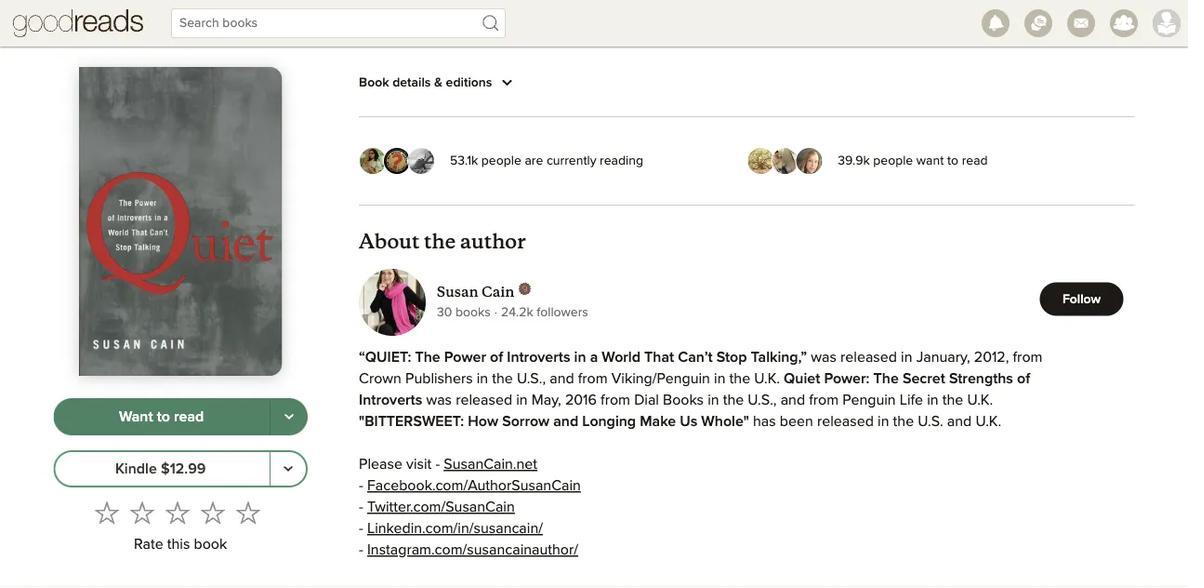 Task type: describe. For each thing, give the bounding box(es) containing it.
kindle
[[115, 461, 157, 476]]

30
[[437, 306, 453, 319]]

currently
[[547, 154, 597, 167]]

was released in may, 2016 from dial books in the u.s., and from penguin life in the u.k. "bittersweet: how sorrow and longing make us whole" has been released in the u.s. and u.k.
[[359, 393, 1002, 429]]

susan cain link
[[437, 282, 589, 301]]

quiet power: the secret strengths of introverts
[[359, 372, 1031, 408]]

home image
[[13, 0, 143, 47]]

details
[[393, 76, 431, 89]]

facebook.com/authorsusancain link
[[367, 479, 581, 494]]

rate this book
[[134, 537, 227, 552]]

that
[[645, 350, 675, 365]]

"quiet: the power of introverts in a world that can't stop talking,"
[[359, 350, 808, 365]]

rate 2 out of 5 image
[[130, 500, 155, 525]]

the up how
[[492, 372, 513, 387]]

world
[[602, 350, 641, 365]]

0 vertical spatial introverts
[[507, 350, 571, 365]]

published
[[387, 27, 443, 40]]

home
[[377, 14, 417, 32]]

rate this book element
[[54, 495, 308, 559]]

books inside 'link'
[[501, 14, 542, 32]]

the inside quiet power: the secret strengths of introverts
[[874, 372, 899, 387]]

read inside button
[[174, 409, 204, 424]]

january
[[446, 27, 491, 40]]

the right the about
[[424, 228, 456, 254]]

penguin
[[843, 393, 897, 408]]

my
[[476, 14, 497, 32]]

u.s., for books
[[748, 393, 777, 408]]

from right 2012,
[[1014, 350, 1043, 365]]

and inside was released in january, 2012, from crown publishers in the u.s., and from viking/penguin in the u.k.
[[550, 372, 575, 387]]

kindle $12.99
[[115, 461, 206, 476]]

power
[[444, 350, 487, 365]]

people for 39.9k
[[874, 154, 914, 167]]

rate
[[134, 537, 163, 552]]

u.s., for publishers
[[517, 372, 546, 387]]

susancain.net link
[[444, 457, 538, 472]]

viking/penguin
[[612, 372, 711, 387]]

first
[[359, 27, 383, 40]]

home link
[[347, 0, 447, 47]]

$12.99
[[161, 461, 206, 476]]

books
[[456, 306, 491, 319]]

can't
[[678, 350, 713, 365]]

how
[[468, 415, 499, 429]]

0 vertical spatial to
[[948, 154, 959, 167]]

followers
[[537, 306, 589, 319]]

and up been
[[781, 393, 806, 408]]

in up whole"
[[708, 393, 720, 408]]

first published january 24, 2012
[[359, 27, 544, 40]]

book details & editions button
[[359, 72, 518, 94]]

dial
[[635, 393, 660, 408]]

0 vertical spatial of
[[490, 350, 503, 365]]

to inside button
[[157, 409, 170, 424]]

books inside was released in may, 2016 from dial books in the u.s., and from penguin life in the u.k. "bittersweet: how sorrow and longing make us whole" has been released in the u.s. and u.k.
[[663, 393, 704, 408]]

cain
[[482, 283, 515, 301]]

was for january,
[[811, 350, 837, 365]]

and right the u.s.
[[948, 415, 972, 429]]

"bittersweet:
[[359, 415, 464, 429]]

are
[[525, 154, 544, 167]]

quiet
[[784, 372, 821, 387]]

book details & editions
[[359, 76, 492, 89]]

editions
[[446, 76, 492, 89]]

of inside quiet power: the secret strengths of introverts
[[1018, 372, 1031, 387]]

book
[[359, 76, 389, 89]]

53.1k people are currently reading
[[450, 154, 644, 167]]

53.1k
[[450, 154, 478, 167]]

&
[[434, 76, 443, 89]]

please
[[359, 457, 403, 472]]

follow button
[[1041, 282, 1124, 316]]

0 vertical spatial read
[[963, 154, 989, 167]]

profile image for susan cain. image
[[359, 269, 426, 336]]

please visit - susancain.net - facebook.com/authorsusancain - twitter.com/susancain - linkedin.com/in/susancain/ - instagram.com/susancainauthor/
[[359, 457, 581, 558]]

twitter.com/susancain link
[[367, 500, 515, 515]]

my books
[[476, 14, 542, 32]]

talking,"
[[751, 350, 808, 365]]

from down quiet
[[810, 393, 839, 408]]

from down a
[[578, 372, 608, 387]]

rate 5 out of 5 image
[[236, 500, 261, 525]]

want
[[119, 409, 153, 424]]

39.9k
[[838, 154, 870, 167]]

24,
[[495, 27, 512, 40]]

kindle $12.99 link
[[54, 450, 271, 487]]

profile image for bob builder. image
[[1154, 9, 1181, 37]]

publishers
[[406, 372, 473, 387]]

the up whole"
[[724, 393, 744, 408]]

facebook.com/authorsusancain
[[367, 479, 581, 494]]

the down life
[[894, 415, 915, 429]]

introverts inside quiet power: the secret strengths of introverts
[[359, 393, 423, 408]]

in down the penguin
[[878, 415, 890, 429]]

rate 3 out of 5 image
[[166, 500, 190, 525]]

us
[[680, 415, 698, 429]]

from up 'longing'
[[601, 393, 631, 408]]

released for may,
[[456, 393, 513, 408]]

in up the sorrow in the bottom left of the page
[[517, 393, 528, 408]]

whole"
[[702, 415, 750, 429]]



Task type: vqa. For each thing, say whether or not it's contained in the screenshot.
Washington
no



Task type: locate. For each thing, give the bounding box(es) containing it.
30 books
[[437, 306, 491, 319]]

u.s., up has
[[748, 393, 777, 408]]

1 horizontal spatial the
[[874, 372, 899, 387]]

2 vertical spatial u.k.
[[976, 415, 1002, 429]]

u.s., up may,
[[517, 372, 546, 387]]

author
[[460, 228, 526, 254]]

read up '$12.99'
[[174, 409, 204, 424]]

was for may,
[[426, 393, 452, 408]]

introverts up may,
[[507, 350, 571, 365]]

1 horizontal spatial of
[[1018, 372, 1031, 387]]

1 horizontal spatial books
[[663, 393, 704, 408]]

from
[[1014, 350, 1043, 365], [578, 372, 608, 387], [601, 393, 631, 408], [810, 393, 839, 408]]

want
[[917, 154, 945, 167]]

of
[[490, 350, 503, 365], [1018, 372, 1031, 387]]

1 horizontal spatial was
[[811, 350, 837, 365]]

about the author
[[359, 228, 526, 254]]

1 horizontal spatial u.s.,
[[748, 393, 777, 408]]

linkedin.com/in/susancain/
[[367, 521, 543, 536]]

0 horizontal spatial read
[[174, 409, 204, 424]]

in right life
[[928, 393, 939, 408]]

books right my
[[501, 14, 542, 32]]

0 horizontal spatial the
[[415, 350, 441, 365]]

read right want
[[963, 154, 989, 167]]

0 vertical spatial was
[[811, 350, 837, 365]]

want to read
[[119, 409, 204, 424]]

1 horizontal spatial read
[[963, 154, 989, 167]]

the
[[415, 350, 441, 365], [874, 372, 899, 387]]

0 vertical spatial books
[[501, 14, 542, 32]]

reading
[[600, 154, 644, 167]]

1 vertical spatial u.k.
[[968, 393, 994, 408]]

1 vertical spatial was
[[426, 393, 452, 408]]

24.2k
[[501, 306, 534, 319]]

released inside was released in january, 2012, from crown publishers in the u.s., and from viking/penguin in the u.k.
[[841, 350, 898, 365]]

0 vertical spatial the
[[415, 350, 441, 365]]

books up us
[[663, 393, 704, 408]]

introverts
[[507, 350, 571, 365], [359, 393, 423, 408]]

released down the penguin
[[818, 415, 874, 429]]

susan
[[437, 283, 479, 301]]

0 horizontal spatial u.s.,
[[517, 372, 546, 387]]

has
[[754, 415, 776, 429]]

strengths
[[950, 372, 1014, 387]]

in up secret
[[902, 350, 913, 365]]

been
[[780, 415, 814, 429]]

0 horizontal spatial people
[[482, 154, 522, 167]]

2012,
[[975, 350, 1010, 365]]

was down publishers
[[426, 393, 452, 408]]

-
[[436, 457, 440, 472], [359, 479, 364, 494], [359, 500, 364, 515], [359, 521, 364, 536], [359, 543, 364, 558]]

was inside was released in may, 2016 from dial books in the u.s., and from penguin life in the u.k. "bittersweet: how sorrow and longing make us whole" has been released in the u.s. and u.k.
[[426, 393, 452, 408]]

Search by book title or ISBN text field
[[171, 8, 506, 38]]

people left want
[[874, 154, 914, 167]]

u.k.
[[755, 372, 780, 387], [968, 393, 994, 408], [976, 415, 1002, 429]]

sorrow
[[503, 415, 550, 429]]

in
[[575, 350, 587, 365], [902, 350, 913, 365], [477, 372, 489, 387], [715, 372, 726, 387], [517, 393, 528, 408], [708, 393, 720, 408], [928, 393, 939, 408], [878, 415, 890, 429]]

2016
[[566, 393, 597, 408]]

secret
[[903, 372, 946, 387]]

1 horizontal spatial to
[[948, 154, 959, 167]]

want to read button
[[54, 398, 271, 435]]

my books link
[[447, 0, 571, 47]]

the up the u.s.
[[943, 393, 964, 408]]

was released in january, 2012, from crown publishers in the u.s., and from viking/penguin in the u.k.
[[359, 350, 1043, 387]]

1 vertical spatial u.s.,
[[748, 393, 777, 408]]

goodreads author image
[[519, 282, 532, 295]]

follow
[[1063, 293, 1102, 306]]

0 horizontal spatial of
[[490, 350, 503, 365]]

1 vertical spatial released
[[456, 393, 513, 408]]

books
[[501, 14, 542, 32], [663, 393, 704, 408]]

and up may,
[[550, 372, 575, 387]]

u.k. inside was released in january, 2012, from crown publishers in the u.s., and from viking/penguin in the u.k.
[[755, 372, 780, 387]]

was
[[811, 350, 837, 365], [426, 393, 452, 408]]

u.s., inside was released in may, 2016 from dial books in the u.s., and from penguin life in the u.k. "bittersweet: how sorrow and longing make us whole" has been released in the u.s. and u.k.
[[748, 393, 777, 408]]

the
[[424, 228, 456, 254], [492, 372, 513, 387], [730, 372, 751, 387], [724, 393, 744, 408], [943, 393, 964, 408], [894, 415, 915, 429]]

in down stop
[[715, 372, 726, 387]]

0 horizontal spatial to
[[157, 409, 170, 424]]

susan cain
[[437, 283, 515, 301]]

2012
[[516, 27, 544, 40]]

rate 4 out of 5 image
[[201, 500, 225, 525]]

2 people from the left
[[874, 154, 914, 167]]

make
[[640, 415, 676, 429]]

24.2k followers
[[501, 306, 589, 319]]

1 horizontal spatial people
[[874, 154, 914, 167]]

released up power:
[[841, 350, 898, 365]]

crown
[[359, 372, 402, 387]]

0 horizontal spatial books
[[501, 14, 542, 32]]

released up how
[[456, 393, 513, 408]]

instagram.com/susancainauthor/ link
[[367, 543, 579, 558]]

39.9k people want to read
[[838, 154, 989, 167]]

1 vertical spatial read
[[174, 409, 204, 424]]

instagram.com/susancainauthor/
[[367, 543, 579, 558]]

of right strengths
[[1018, 372, 1031, 387]]

linkedin.com/in/susancain/ link
[[367, 521, 543, 536]]

released
[[841, 350, 898, 365], [456, 393, 513, 408], [818, 415, 874, 429]]

0 vertical spatial u.k.
[[755, 372, 780, 387]]

people
[[482, 154, 522, 167], [874, 154, 914, 167]]

people for 53.1k
[[482, 154, 522, 167]]

longing
[[583, 415, 636, 429]]

a
[[590, 350, 598, 365]]

1 vertical spatial books
[[663, 393, 704, 408]]

visit
[[407, 457, 432, 472]]

was inside was released in january, 2012, from crown publishers in the u.s., and from viking/penguin in the u.k.
[[811, 350, 837, 365]]

stop
[[717, 350, 748, 365]]

the up publishers
[[415, 350, 441, 365]]

about
[[359, 228, 420, 254]]

twitter.com/susancain
[[367, 500, 515, 515]]

read
[[963, 154, 989, 167], [174, 409, 204, 424]]

0 vertical spatial released
[[841, 350, 898, 365]]

1 vertical spatial to
[[157, 409, 170, 424]]

2 vertical spatial released
[[818, 415, 874, 429]]

"quiet:
[[359, 350, 411, 365]]

was up quiet
[[811, 350, 837, 365]]

introverts down crown
[[359, 393, 423, 408]]

the down stop
[[730, 372, 751, 387]]

may,
[[532, 393, 562, 408]]

in left a
[[575, 350, 587, 365]]

and down 2016
[[554, 415, 579, 429]]

people left the "are"
[[482, 154, 522, 167]]

released for january,
[[841, 350, 898, 365]]

life
[[900, 393, 924, 408]]

0 horizontal spatial was
[[426, 393, 452, 408]]

book
[[194, 537, 227, 552]]

in down power
[[477, 372, 489, 387]]

u.s.
[[918, 415, 944, 429]]

None search field
[[156, 8, 521, 38]]

1 vertical spatial introverts
[[359, 393, 423, 408]]

and
[[550, 372, 575, 387], [781, 393, 806, 408], [554, 415, 579, 429], [948, 415, 972, 429]]

power:
[[825, 372, 870, 387]]

1 horizontal spatial introverts
[[507, 350, 571, 365]]

1 vertical spatial of
[[1018, 372, 1031, 387]]

of right power
[[490, 350, 503, 365]]

the up the penguin
[[874, 372, 899, 387]]

rate 1 out of 5 image
[[95, 500, 119, 525]]

0 horizontal spatial introverts
[[359, 393, 423, 408]]

u.s., inside was released in january, 2012, from crown publishers in the u.s., and from viking/penguin in the u.k.
[[517, 372, 546, 387]]

susancain.net
[[444, 457, 538, 472]]

0 vertical spatial u.s.,
[[517, 372, 546, 387]]

to
[[948, 154, 959, 167], [157, 409, 170, 424]]

1 people from the left
[[482, 154, 522, 167]]

1 vertical spatial the
[[874, 372, 899, 387]]

this
[[167, 537, 190, 552]]

january,
[[917, 350, 971, 365]]

rating 0 out of 5 group
[[89, 495, 266, 530]]



